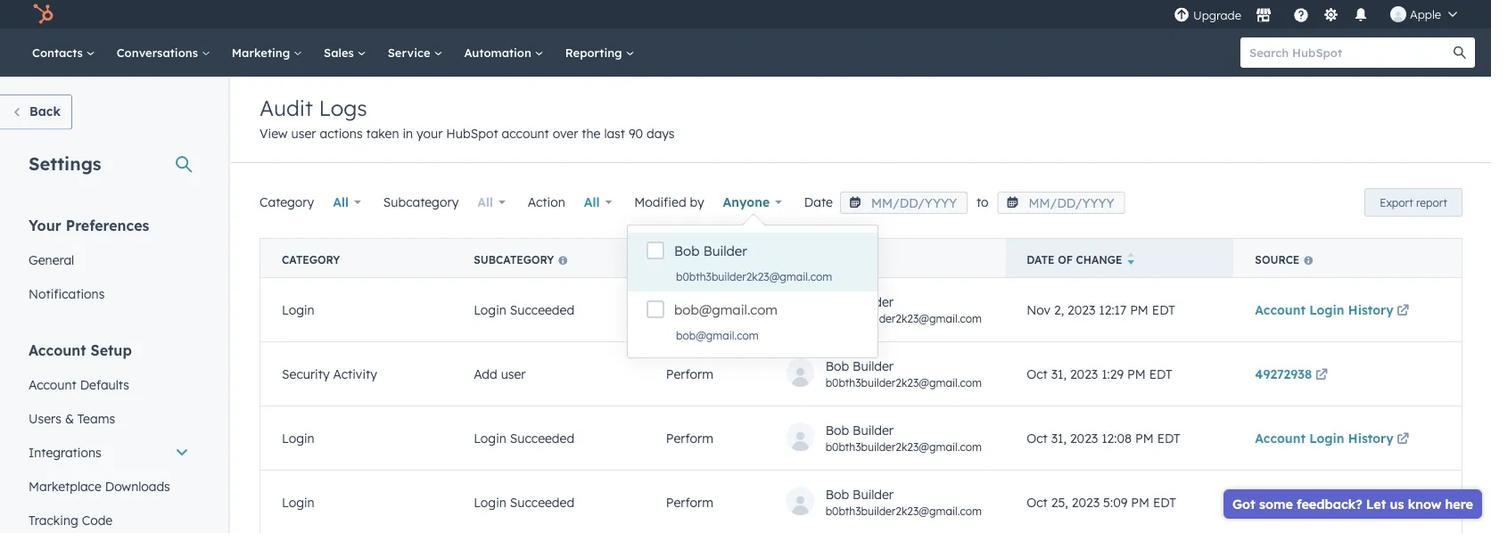 Task type: vqa. For each thing, say whether or not it's contained in the screenshot.
2023
yes



Task type: locate. For each thing, give the bounding box(es) containing it.
2 vertical spatial account login history
[[1255, 495, 1394, 510]]

login succeeded for oct 31, 2023 12:08 pm edt
[[474, 431, 575, 446]]

31, for oct 31, 2023 1:29 pm edt
[[1051, 366, 1067, 382]]

add
[[474, 366, 497, 382]]

b0bth3builder2k23@gmail.com inside list box
[[676, 270, 832, 283]]

5:09
[[1103, 495, 1128, 510]]

marketplaces button
[[1245, 0, 1283, 29]]

link opens in a new window image
[[1397, 305, 1410, 318], [1316, 370, 1328, 382], [1397, 434, 1410, 446]]

search button
[[1445, 37, 1475, 68]]

1 vertical spatial 31,
[[1051, 431, 1067, 446]]

builder
[[703, 243, 747, 260], [853, 294, 894, 309], [853, 358, 894, 374], [853, 422, 894, 438], [853, 486, 894, 502]]

90
[[629, 126, 643, 141]]

2 all from the left
[[477, 194, 493, 210]]

1 vertical spatial oct
[[1027, 431, 1048, 446]]

pm right 5:09
[[1131, 495, 1150, 510]]

2,
[[1054, 302, 1064, 318]]

oct left 12:08
[[1027, 431, 1048, 446]]

your
[[29, 216, 61, 234]]

anyone
[[723, 194, 770, 210]]

all down actions
[[333, 194, 349, 210]]

oct 31, 2023 1:29 pm edt
[[1027, 366, 1173, 382]]

1 horizontal spatial subcategory
[[474, 253, 554, 267]]

the
[[582, 126, 601, 141]]

1 mm/dd/yyyy text field from the left
[[840, 192, 968, 214]]

0 vertical spatial action
[[528, 194, 565, 210]]

3 account login history from the top
[[1255, 495, 1394, 510]]

1 horizontal spatial all
[[477, 194, 493, 210]]

bob@gmail.com
[[674, 301, 778, 318], [676, 329, 759, 342]]

automation
[[464, 45, 535, 60]]

subcategory
[[383, 194, 459, 210], [474, 253, 554, 267]]

automation link
[[453, 29, 555, 77]]

1 all button from the left
[[321, 185, 373, 220]]

12:17
[[1099, 302, 1127, 318]]

2 horizontal spatial all
[[584, 194, 600, 210]]

oct 25, 2023 5:09 pm edt
[[1027, 495, 1176, 510]]

tracking
[[29, 512, 78, 528]]

date inside date of change button
[[1027, 253, 1055, 267]]

3 oct from the top
[[1027, 495, 1048, 510]]

settings link
[[1320, 5, 1342, 24]]

0 vertical spatial link opens in a new window image
[[1397, 305, 1410, 318]]

user right view
[[291, 126, 316, 141]]

2 vertical spatial link opens in a new window image
[[1397, 434, 1410, 446]]

login succeeded
[[474, 302, 575, 318], [474, 431, 575, 446], [474, 495, 575, 510]]

1 bob builder b0bth3builder2k23@gmail.com from the top
[[826, 294, 982, 325]]

0 horizontal spatial date
[[804, 194, 833, 210]]

perform
[[666, 302, 714, 318], [666, 366, 714, 382], [666, 431, 714, 446], [666, 495, 714, 510]]

bob for nov 2, 2023 12:17 pm edt
[[826, 294, 849, 309]]

2 all button from the left
[[466, 185, 517, 220]]

0 horizontal spatial user
[[291, 126, 316, 141]]

all button for subcategory
[[466, 185, 517, 220]]

3 succeeded from the top
[[510, 495, 575, 510]]

b0bth3builder2k23@gmail.com for nov 2, 2023 12:17 pm edt
[[826, 312, 982, 325]]

pm for 12:08
[[1136, 431, 1154, 446]]

hubspot image
[[32, 4, 54, 25]]

list box containing bob builder
[[628, 226, 878, 358]]

1 horizontal spatial user
[[501, 366, 526, 382]]

succeeded for oct 31, 2023 12:08 pm edt
[[510, 431, 575, 446]]

add user
[[474, 366, 526, 382]]

12:08
[[1102, 431, 1132, 446]]

date right anyone popup button
[[804, 194, 833, 210]]

tracking code link
[[18, 504, 200, 533]]

category
[[260, 194, 314, 210], [282, 253, 340, 267]]

1 vertical spatial succeeded
[[510, 431, 575, 446]]

sales link
[[313, 29, 377, 77]]

link opens in a new window image for oct 25, 2023 5:09 pm edt
[[1397, 498, 1410, 510]]

b0bth3builder2k23@gmail.com for oct 31, 2023 1:29 pm edt
[[826, 376, 982, 389]]

all button for action
[[572, 185, 624, 220]]

31, left 1:29
[[1051, 366, 1067, 382]]

menu
[[1172, 0, 1470, 29]]

2023 right "25,"
[[1072, 495, 1100, 510]]

3 all from the left
[[584, 194, 600, 210]]

2 vertical spatial login succeeded
[[474, 495, 575, 510]]

pm right 1:29
[[1128, 366, 1146, 382]]

3 history from the top
[[1349, 495, 1394, 510]]

service
[[388, 45, 434, 60]]

account login history for oct 25, 2023 5:09 pm edt
[[1255, 495, 1394, 510]]

upgrade image
[[1174, 8, 1190, 24]]

conversations
[[117, 45, 201, 60]]

all button down actions
[[321, 185, 373, 220]]

account
[[1255, 302, 1306, 318], [29, 341, 86, 359], [29, 377, 77, 392], [1255, 431, 1306, 446], [1255, 495, 1306, 510]]

oct down nov
[[1027, 366, 1048, 382]]

1 horizontal spatial all button
[[466, 185, 517, 220]]

2 vertical spatial history
[[1349, 495, 1394, 510]]

report
[[1417, 196, 1448, 209]]

2 account login history link from the top
[[1255, 431, 1413, 446]]

2 history from the top
[[1349, 431, 1394, 446]]

1 vertical spatial history
[[1349, 431, 1394, 446]]

2023 for 12:08
[[1070, 431, 1098, 446]]

account login history link
[[1255, 302, 1413, 318], [1255, 431, 1413, 446], [1255, 495, 1413, 510]]

1 vertical spatial date
[[1027, 253, 1055, 267]]

2 horizontal spatial all button
[[572, 185, 624, 220]]

export
[[1380, 196, 1414, 209]]

1 vertical spatial link opens in a new window image
[[1316, 370, 1328, 382]]

b0bth3builder2k23@gmail.com for oct 31, 2023 12:08 pm edt
[[826, 440, 982, 453]]

2 bob builder b0bth3builder2k23@gmail.com from the top
[[826, 358, 982, 389]]

2023 right 2,
[[1068, 302, 1096, 318]]

security
[[282, 366, 330, 382]]

action
[[528, 194, 565, 210], [666, 253, 710, 267]]

all left the modified
[[584, 194, 600, 210]]

edt right 1:29
[[1150, 366, 1173, 382]]

1 oct from the top
[[1027, 366, 1048, 382]]

0 vertical spatial user
[[291, 126, 316, 141]]

b0bth3builder2k23@gmail.com
[[676, 270, 832, 283], [826, 312, 982, 325], [826, 376, 982, 389], [826, 440, 982, 453], [826, 504, 982, 518]]

account login history link for oct 25, 2023 5:09 pm edt
[[1255, 495, 1413, 510]]

2 vertical spatial succeeded
[[510, 495, 575, 510]]

perform for oct 25, 2023 5:09 pm edt
[[666, 495, 714, 510]]

notifications link
[[18, 277, 200, 311]]

login
[[282, 302, 315, 318], [474, 302, 506, 318], [1310, 302, 1345, 318], [282, 431, 315, 446], [474, 431, 506, 446], [1310, 431, 1345, 446], [282, 495, 315, 510], [474, 495, 506, 510], [1310, 495, 1345, 510]]

1 perform from the top
[[666, 302, 714, 318]]

3 all button from the left
[[572, 185, 624, 220]]

all button for category
[[321, 185, 373, 220]]

4 bob builder b0bth3builder2k23@gmail.com from the top
[[826, 486, 982, 518]]

succeeded for nov 2, 2023 12:17 pm edt
[[510, 302, 575, 318]]

1 account login history from the top
[[1255, 302, 1394, 318]]

conversations link
[[106, 29, 221, 77]]

3 bob builder b0bth3builder2k23@gmail.com from the top
[[826, 422, 982, 453]]

link opens in a new window image for oct 31, 2023 1:29 pm edt
[[1316, 370, 1328, 382]]

1 horizontal spatial action
[[666, 253, 710, 267]]

bob for oct 31, 2023 12:08 pm edt
[[826, 422, 849, 438]]

all button down hubspot
[[466, 185, 517, 220]]

marketplace
[[29, 479, 102, 494]]

user
[[291, 126, 316, 141], [501, 366, 526, 382]]

logs
[[319, 95, 367, 121]]

date left of at the right of page
[[1027, 253, 1055, 267]]

3 account login history link from the top
[[1255, 495, 1413, 510]]

1 vertical spatial account login history link
[[1255, 431, 1413, 446]]

0 vertical spatial date
[[804, 194, 833, 210]]

builder for nov 2, 2023 12:17 pm edt
[[853, 294, 894, 309]]

2023 left 1:29
[[1070, 366, 1098, 382]]

history
[[1349, 302, 1394, 318], [1349, 431, 1394, 446], [1349, 495, 1394, 510]]

edt for oct 31, 2023 12:08 pm edt
[[1158, 431, 1181, 446]]

integrations
[[29, 445, 101, 460]]

2 login succeeded from the top
[[474, 431, 575, 446]]

account login history for nov 2, 2023 12:17 pm edt
[[1255, 302, 1394, 318]]

history for oct 25, 2023 5:09 pm edt
[[1349, 495, 1394, 510]]

2 account login history from the top
[[1255, 431, 1394, 446]]

help image
[[1293, 8, 1309, 24]]

edt
[[1152, 302, 1175, 318], [1150, 366, 1173, 382], [1158, 431, 1181, 446], [1153, 495, 1176, 510]]

2 perform from the top
[[666, 366, 714, 382]]

edt right 5:09
[[1153, 495, 1176, 510]]

0 vertical spatial account login history link
[[1255, 302, 1413, 318]]

1 vertical spatial login succeeded
[[474, 431, 575, 446]]

all button left the modified
[[572, 185, 624, 220]]

your
[[417, 126, 443, 141]]

1 horizontal spatial date
[[1027, 253, 1055, 267]]

user right add
[[501, 366, 526, 382]]

edt right 12:08
[[1158, 431, 1181, 446]]

4 perform from the top
[[666, 495, 714, 510]]

0 vertical spatial history
[[1349, 302, 1394, 318]]

2 vertical spatial account login history link
[[1255, 495, 1413, 510]]

0 vertical spatial bob@gmail.com
[[674, 301, 778, 318]]

contacts link
[[21, 29, 106, 77]]

2023 for 5:09
[[1072, 495, 1100, 510]]

0 horizontal spatial mm/dd/yyyy text field
[[840, 192, 968, 214]]

2023 left 12:08
[[1070, 431, 1098, 446]]

users & teams
[[29, 411, 115, 426]]

perform for nov 2, 2023 12:17 pm edt
[[666, 302, 714, 318]]

0 vertical spatial succeeded
[[510, 302, 575, 318]]

bob for oct 25, 2023 5:09 pm edt
[[826, 486, 849, 502]]

MM/DD/YYYY text field
[[840, 192, 968, 214], [998, 192, 1125, 214]]

oct left "25,"
[[1027, 495, 1048, 510]]

date
[[804, 194, 833, 210], [1027, 253, 1055, 267]]

1 horizontal spatial mm/dd/yyyy text field
[[998, 192, 1125, 214]]

0 horizontal spatial all button
[[321, 185, 373, 220]]

pm
[[1130, 302, 1149, 318], [1128, 366, 1146, 382], [1136, 431, 1154, 446], [1131, 495, 1150, 510]]

user inside audit logs view user actions taken in your hubspot account over the last 90 days
[[291, 126, 316, 141]]

of
[[1058, 253, 1073, 267]]

over
[[553, 126, 578, 141]]

link opens in a new window image
[[1397, 305, 1410, 318], [1316, 370, 1328, 382], [1397, 434, 1410, 446], [1397, 498, 1410, 510], [1397, 498, 1410, 510]]

0 horizontal spatial all
[[333, 194, 349, 210]]

25,
[[1051, 495, 1068, 510]]

tracking code
[[29, 512, 113, 528]]

0 vertical spatial login succeeded
[[474, 302, 575, 318]]

1 account login history link from the top
[[1255, 302, 1413, 318]]

bob builder b0bth3builder2k23@gmail.com for nov 2, 2023 12:17 pm edt
[[826, 294, 982, 325]]

all down hubspot
[[477, 194, 493, 210]]

1 vertical spatial account login history
[[1255, 431, 1394, 446]]

31, for oct 31, 2023 12:08 pm edt
[[1051, 431, 1067, 446]]

pm for 1:29
[[1128, 366, 1146, 382]]

pm right 12:17
[[1130, 302, 1149, 318]]

in
[[403, 126, 413, 141]]

edt right 12:17
[[1152, 302, 1175, 318]]

2 vertical spatial oct
[[1027, 495, 1048, 510]]

link opens in a new window image for nov 2, 2023 12:17 pm edt
[[1397, 305, 1410, 318]]

0 vertical spatial 31,
[[1051, 366, 1067, 382]]

1 31, from the top
[[1051, 366, 1067, 382]]

0 vertical spatial subcategory
[[383, 194, 459, 210]]

3 login succeeded from the top
[[474, 495, 575, 510]]

action down by
[[666, 253, 710, 267]]

account
[[502, 126, 549, 141]]

0 horizontal spatial action
[[528, 194, 565, 210]]

2 oct from the top
[[1027, 431, 1048, 446]]

hubspot link
[[21, 4, 67, 25]]

1 login succeeded from the top
[[474, 302, 575, 318]]

action down over
[[528, 194, 565, 210]]

all for category
[[333, 194, 349, 210]]

3 perform from the top
[[666, 431, 714, 446]]

mm/dd/yyyy text field left to
[[840, 192, 968, 214]]

account for oct 25, 2023 5:09 pm edt
[[1255, 495, 1306, 510]]

2 31, from the top
[[1051, 431, 1067, 446]]

link opens in a new window image inside 49272938 link
[[1316, 370, 1328, 382]]

link opens in a new window image inside 49272938 link
[[1316, 370, 1328, 382]]

notifications
[[29, 286, 105, 301]]

1 history from the top
[[1349, 302, 1394, 318]]

perform for oct 31, 2023 1:29 pm edt
[[666, 366, 714, 382]]

2 succeeded from the top
[[510, 431, 575, 446]]

taken
[[366, 126, 399, 141]]

list box
[[628, 226, 878, 358]]

marketplaces image
[[1256, 8, 1272, 24]]

bob for oct 31, 2023 1:29 pm edt
[[826, 358, 849, 374]]

all button
[[321, 185, 373, 220], [466, 185, 517, 220], [572, 185, 624, 220]]

31, left 12:08
[[1051, 431, 1067, 446]]

mm/dd/yyyy text field up of at the right of page
[[998, 192, 1125, 214]]

source
[[1255, 253, 1300, 267]]

pm right 12:08
[[1136, 431, 1154, 446]]

succeeded
[[510, 302, 575, 318], [510, 431, 575, 446], [510, 495, 575, 510]]

account defaults
[[29, 377, 129, 392]]

1 vertical spatial action
[[666, 253, 710, 267]]

1 vertical spatial subcategory
[[474, 253, 554, 267]]

1 succeeded from the top
[[510, 302, 575, 318]]

1 all from the left
[[333, 194, 349, 210]]

bob
[[674, 243, 700, 260], [826, 294, 849, 309], [826, 358, 849, 374], [826, 422, 849, 438], [826, 486, 849, 502]]

change
[[1076, 253, 1123, 267]]

0 vertical spatial account login history
[[1255, 302, 1394, 318]]

0 horizontal spatial subcategory
[[383, 194, 459, 210]]

0 vertical spatial oct
[[1027, 366, 1048, 382]]



Task type: describe. For each thing, give the bounding box(es) containing it.
users & teams link
[[18, 402, 200, 436]]

2 mm/dd/yyyy text field from the left
[[998, 192, 1125, 214]]

menu containing apple
[[1172, 0, 1470, 29]]

settings image
[[1323, 8, 1339, 24]]

users
[[29, 411, 62, 426]]

edt for oct 31, 2023 1:29 pm edt
[[1150, 366, 1173, 382]]

apple button
[[1380, 0, 1468, 29]]

code
[[82, 512, 113, 528]]

days
[[647, 126, 675, 141]]

b0bth3builder2k23@gmail.com for oct 25, 2023 5:09 pm edt
[[826, 504, 982, 518]]

builder inside list box
[[703, 243, 747, 260]]

account login history link for oct 31, 2023 12:08 pm edt
[[1255, 431, 1413, 446]]

to
[[977, 194, 989, 210]]

defaults
[[80, 377, 129, 392]]

Search HubSpot search field
[[1241, 37, 1459, 68]]

account defaults link
[[18, 368, 200, 402]]

account setup element
[[18, 340, 200, 533]]

perform for oct 31, 2023 12:08 pm edt
[[666, 431, 714, 446]]

notifications image
[[1353, 8, 1369, 24]]

0 vertical spatial category
[[260, 194, 314, 210]]

1 vertical spatial bob@gmail.com
[[676, 329, 759, 342]]

audit logs view user actions taken in your hubspot account over the last 90 days
[[260, 95, 675, 141]]

oct for oct 31, 2023 12:08 pm edt
[[1027, 431, 1048, 446]]

all for action
[[584, 194, 600, 210]]

notifications button
[[1346, 0, 1376, 29]]

2023 for 1:29
[[1070, 366, 1098, 382]]

builder for oct 31, 2023 12:08 pm edt
[[853, 422, 894, 438]]

teams
[[77, 411, 115, 426]]

49272938
[[1255, 366, 1312, 382]]

login succeeded for nov 2, 2023 12:17 pm edt
[[474, 302, 575, 318]]

export report button
[[1365, 188, 1463, 217]]

&
[[65, 411, 74, 426]]

2023 for 12:17
[[1068, 302, 1096, 318]]

date of change button
[[1005, 239, 1234, 278]]

oct 31, 2023 12:08 pm edt
[[1027, 431, 1181, 446]]

anyone button
[[711, 185, 794, 220]]

date for date of change
[[1027, 253, 1055, 267]]

nov 2, 2023 12:17 pm edt
[[1027, 302, 1175, 318]]

hubspot
[[446, 126, 498, 141]]

descending sort. press to sort ascending. image
[[1128, 252, 1135, 265]]

bob builder b0bth3builder2k23@gmail.com for oct 31, 2023 12:08 pm edt
[[826, 422, 982, 453]]

bob builder b0bth3builder2k23@gmail.com for oct 31, 2023 1:29 pm edt
[[826, 358, 982, 389]]

link opens in a new window image for nov 2, 2023 12:17 pm edt
[[1397, 305, 1410, 318]]

sales
[[324, 45, 357, 60]]

pm for 12:17
[[1130, 302, 1149, 318]]

builder for oct 31, 2023 1:29 pm edt
[[853, 358, 894, 374]]

1 vertical spatial category
[[282, 253, 340, 267]]

activity
[[333, 366, 377, 382]]

succeeded for oct 25, 2023 5:09 pm edt
[[510, 495, 575, 510]]

date for date
[[804, 194, 833, 210]]

your preferences
[[29, 216, 149, 234]]

bob inside list box
[[674, 243, 700, 260]]

last
[[604, 126, 625, 141]]

setup
[[91, 341, 132, 359]]

general
[[29, 252, 74, 268]]

downloads
[[105, 479, 170, 494]]

audit
[[260, 95, 313, 121]]

oct for oct 25, 2023 5:09 pm edt
[[1027, 495, 1048, 510]]

apple
[[1410, 7, 1441, 21]]

marketing link
[[221, 29, 313, 77]]

nov
[[1027, 302, 1051, 318]]

modified by
[[634, 194, 704, 210]]

settings
[[29, 152, 101, 174]]

bob builder b0bth3builder2k23@gmail.com for oct 25, 2023 5:09 pm edt
[[826, 486, 982, 518]]

by
[[690, 194, 704, 210]]

edt for oct 25, 2023 5:09 pm edt
[[1153, 495, 1176, 510]]

your preferences element
[[18, 215, 200, 311]]

actions
[[320, 126, 363, 141]]

account for oct 31, 2023 12:08 pm edt
[[1255, 431, 1306, 446]]

back link
[[0, 95, 72, 130]]

service link
[[377, 29, 453, 77]]

account setup
[[29, 341, 132, 359]]

edt for nov 2, 2023 12:17 pm edt
[[1152, 302, 1175, 318]]

account login history link for nov 2, 2023 12:17 pm edt
[[1255, 302, 1413, 318]]

pm for 5:09
[[1131, 495, 1150, 510]]

search image
[[1454, 46, 1466, 59]]

preferences
[[66, 216, 149, 234]]

history for nov 2, 2023 12:17 pm edt
[[1349, 302, 1394, 318]]

marketplace downloads link
[[18, 470, 200, 504]]

general link
[[18, 243, 200, 277]]

view
[[260, 126, 288, 141]]

reporting link
[[555, 29, 645, 77]]

oct for oct 31, 2023 1:29 pm edt
[[1027, 366, 1048, 382]]

account login history for oct 31, 2023 12:08 pm edt
[[1255, 431, 1394, 446]]

history for oct 31, 2023 12:08 pm edt
[[1349, 431, 1394, 446]]

marketplace downloads
[[29, 479, 170, 494]]

account inside account defaults "link"
[[29, 377, 77, 392]]

export report
[[1380, 196, 1448, 209]]

descending sort. press to sort ascending. element
[[1128, 252, 1135, 268]]

1:29
[[1102, 366, 1124, 382]]

upgrade
[[1193, 8, 1242, 23]]

help button
[[1286, 0, 1317, 29]]

bob builder
[[674, 243, 747, 260]]

link opens in a new window image for oct 31, 2023 1:29 pm edt
[[1316, 370, 1328, 382]]

builder for oct 25, 2023 5:09 pm edt
[[853, 486, 894, 502]]

back
[[29, 103, 61, 119]]

all for subcategory
[[477, 194, 493, 210]]

account for nov 2, 2023 12:17 pm edt
[[1255, 302, 1306, 318]]

login succeeded for oct 25, 2023 5:09 pm edt
[[474, 495, 575, 510]]

integrations button
[[18, 436, 200, 470]]

contacts
[[32, 45, 86, 60]]

1 vertical spatial user
[[501, 366, 526, 382]]

marketing
[[232, 45, 293, 60]]

49272938 link
[[1255, 366, 1331, 382]]

modified
[[634, 194, 686, 210]]

security activity
[[282, 366, 377, 382]]

date of change
[[1027, 253, 1123, 267]]

bob builder image
[[1391, 6, 1407, 22]]

reporting
[[565, 45, 626, 60]]



